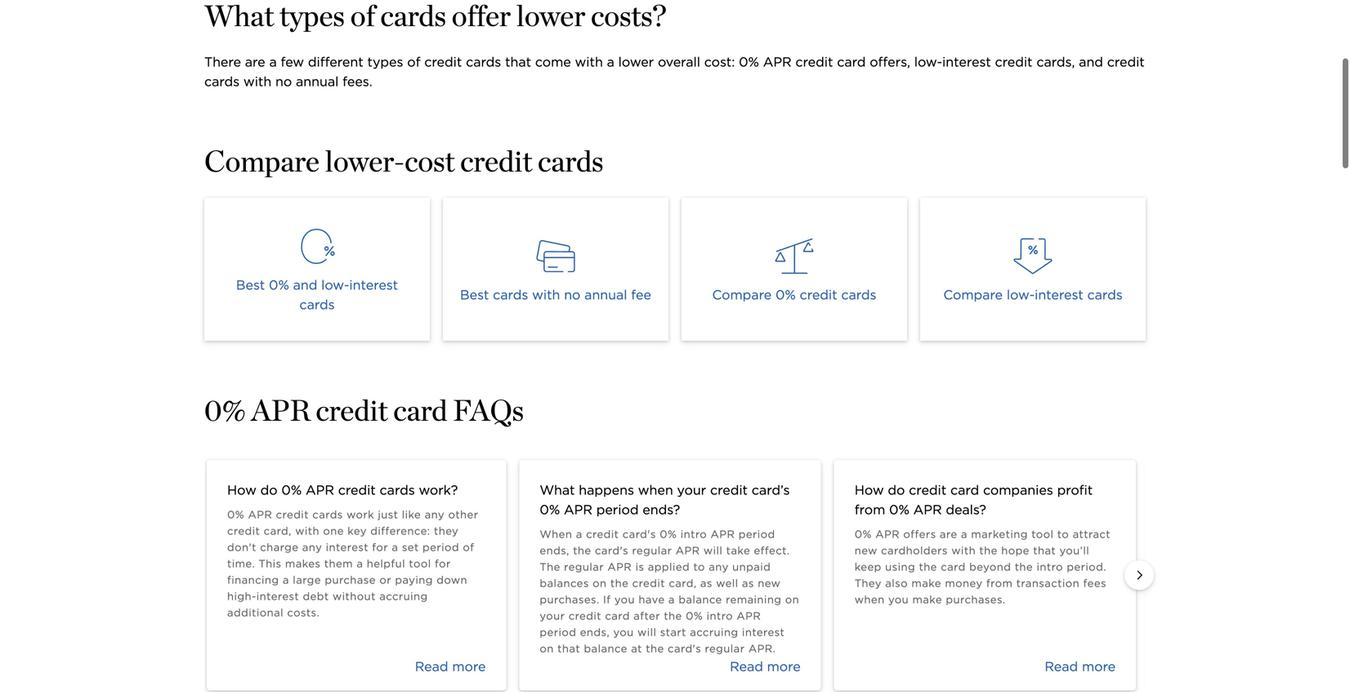 Task type: vqa. For each thing, say whether or not it's contained in the screenshot.
balance to the top
yes



Task type: describe. For each thing, give the bounding box(es) containing it.
start
[[661, 626, 687, 639]]

them
[[324, 558, 353, 570]]

balances
[[540, 577, 589, 590]]

low- inside compare low-interest cards link
[[1007, 287, 1035, 303]]

overall
[[658, 54, 701, 70]]

read for how do credit card companies profit from 0% apr deals?
[[1045, 659, 1079, 675]]

0% inside how do credit card companies profit from 0% apr deals?
[[890, 502, 910, 518]]

0 horizontal spatial compare
[[204, 144, 320, 179]]

0% apr offers are a marketing tool to attract new cardholders with the hope that you'll keep using the card beyond the intro period. they also make money from transaction fees when you make purchases.
[[855, 528, 1111, 606]]

0 vertical spatial ends,
[[540, 545, 570, 557]]

come
[[536, 54, 571, 70]]

0% apr credit cards work just like any other credit card, with one key difference: they don't charge any interest for a set period of time. this makes them a helpful tool for financing a large purchase or paying down high-interest debt without accruing additional costs.
[[227, 509, 479, 619]]

to inside "when a credit card's 0% intro apr period ends, the card's regular apr will take effect. the regular apr is applied to any unpaid balances on the credit card, as well as new purchases. if you have a balance remaining on your credit card after the 0% intro apr period ends, you will start accruing interest on that balance at the card's regular apr."
[[694, 561, 706, 574]]

1 vertical spatial on
[[786, 594, 800, 606]]

helpful
[[367, 558, 406, 570]]

2 horizontal spatial regular
[[705, 643, 745, 655]]

0 vertical spatial intro
[[681, 528, 708, 541]]

best 0% and low-interest cards link
[[204, 198, 430, 341]]

they
[[855, 577, 882, 590]]

happens
[[579, 482, 635, 498]]

0% inside 0% apr credit cards work just like any other credit card, with one key difference: they don't charge any interest for a set period of time. this makes them a helpful tool for financing a large purchase or paying down high-interest debt without accruing additional costs.
[[227, 509, 245, 521]]

cost:
[[705, 54, 735, 70]]

cards,
[[1037, 54, 1076, 70]]

a left few
[[269, 54, 277, 70]]

deals?
[[946, 502, 987, 518]]

a left large
[[283, 574, 289, 587]]

1 horizontal spatial for
[[435, 558, 451, 570]]

1 horizontal spatial ends,
[[580, 626, 610, 639]]

cards inside 0% apr credit cards work just like any other credit card, with one key difference: they don't charge any interest for a set period of time. this makes them a helpful tool for financing a large purchase or paying down high-interest debt without accruing additional costs.
[[313, 509, 343, 521]]

1 horizontal spatial no
[[564, 287, 581, 303]]

1 vertical spatial make
[[913, 594, 943, 606]]

there
[[204, 54, 241, 70]]

paying
[[395, 574, 433, 587]]

card left faqs on the left bottom of the page
[[394, 393, 448, 428]]

you right if in the left of the page
[[615, 594, 635, 606]]

tool inside the "0% apr offers are a marketing tool to attract new cardholders with the hope that you'll keep using the card beyond the intro period. they also make money from transaction fees when you make purchases."
[[1032, 528, 1054, 541]]

do for 0%
[[261, 482, 278, 498]]

interest inside best 0% and low-interest cards
[[350, 277, 398, 293]]

apr inside how do credit card companies profit from 0% apr deals?
[[914, 502, 943, 518]]

tool inside 0% apr credit cards work just like any other credit card, with one key difference: they don't charge any interest for a set period of time. this makes them a helpful tool for financing a large purchase or paying down high-interest debt without accruing additional costs.
[[409, 558, 431, 570]]

0% apr credit card faqs
[[204, 393, 524, 428]]

using
[[886, 561, 916, 574]]

a right when
[[576, 528, 583, 541]]

debt
[[303, 590, 329, 603]]

like
[[402, 509, 421, 521]]

is
[[636, 561, 645, 574]]

any inside "when a credit card's 0% intro apr period ends, the card's regular apr will take effect. the regular apr is applied to any unpaid balances on the credit card, as well as new purchases. if you have a balance remaining on your credit card after the 0% intro apr period ends, you will start accruing interest on that balance at the card's regular apr."
[[709, 561, 729, 574]]

2 vertical spatial intro
[[707, 610, 734, 623]]

2 as from the left
[[742, 577, 755, 590]]

remaining
[[726, 594, 782, 606]]

how do credit card companies profit from 0% apr deals?
[[855, 482, 1094, 518]]

1 read more from the left
[[415, 659, 486, 675]]

low- inside best 0% and low-interest cards
[[322, 277, 350, 293]]

after
[[634, 610, 661, 623]]

compare for compare low-interest cards
[[944, 287, 1003, 303]]

apr inside the "0% apr offers are a marketing tool to attract new cardholders with the hope that you'll keep using the card beyond the intro period. they also make money from transaction fees when you make purchases."
[[876, 528, 900, 541]]

apr.
[[749, 643, 776, 655]]

0 horizontal spatial on
[[540, 643, 554, 655]]

compare low-interest cards link
[[921, 198, 1147, 341]]

other
[[449, 509, 479, 521]]

set
[[402, 541, 419, 554]]

the right at
[[646, 643, 665, 655]]

best for best 0% and low-interest cards
[[236, 277, 265, 293]]

0% inside the "0% apr offers are a marketing tool to attract new cardholders with the hope that you'll keep using the card beyond the intro period. they also make money from transaction fees when you make purchases."
[[855, 528, 872, 541]]

card inside the "0% apr offers are a marketing tool to attract new cardholders with the hope that you'll keep using the card beyond the intro period. they also make money from transaction fees when you make purchases."
[[941, 561, 966, 574]]

0 vertical spatial card's
[[623, 528, 657, 541]]

0 vertical spatial will
[[704, 545, 723, 557]]

when a credit card's 0% intro apr period ends, the card's regular apr will take effect. the regular apr is applied to any unpaid balances on the credit card, as well as new purchases. if you have a balance remaining on your credit card after the 0% intro apr period ends, you will start accruing interest on that balance at the card's regular apr.
[[540, 528, 800, 655]]

card inside "when a credit card's 0% intro apr period ends, the card's regular apr will take effect. the regular apr is applied to any unpaid balances on the credit card, as well as new purchases. if you have a balance remaining on your credit card after the 0% intro apr period ends, you will start accruing interest on that balance at the card's regular apr."
[[605, 610, 630, 623]]

period up effect.
[[739, 528, 776, 541]]

one
[[323, 525, 344, 538]]

what happens when your credit card's 0% apr period ends?
[[540, 482, 790, 518]]

you inside the "0% apr offers are a marketing tool to attract new cardholders with the hope that you'll keep using the card beyond the intro period. they also make money from transaction fees when you make purchases."
[[889, 594, 909, 606]]

also
[[886, 577, 909, 590]]

you up at
[[614, 626, 634, 639]]

purchases. inside the "0% apr offers are a marketing tool to attract new cardholders with the hope that you'll keep using the card beyond the intro period. they also make money from transaction fees when you make purchases."
[[946, 594, 1006, 606]]

0% inside best 0% and low-interest cards
[[269, 277, 289, 293]]

you'll
[[1060, 545, 1090, 557]]

1 horizontal spatial any
[[425, 509, 445, 521]]

transaction
[[1017, 577, 1080, 590]]

few
[[281, 54, 304, 70]]

charge
[[260, 541, 299, 554]]

if
[[604, 594, 611, 606]]

more for 0%
[[1083, 659, 1116, 675]]

your inside what happens when your credit card's 0% apr period ends?
[[678, 482, 707, 498]]

1 vertical spatial regular
[[564, 561, 604, 574]]

just
[[378, 509, 399, 521]]

additional
[[227, 607, 284, 619]]

period down balances
[[540, 626, 577, 639]]

apr inside there are a few different types of credit cards that come with a lower overall cost: 0% apr credit card offers, low-interest credit cards, and credit cards with no annual fees.
[[764, 54, 792, 70]]

applied
[[648, 561, 690, 574]]

a up purchase
[[357, 558, 363, 570]]

at
[[632, 643, 643, 655]]

of inside 0% apr credit cards work just like any other credit card, with one key difference: they don't charge any interest for a set period of time. this makes them a helpful tool for financing a large purchase or paying down high-interest debt without accruing additional costs.
[[463, 541, 475, 554]]

lower
[[619, 54, 654, 70]]

2 vertical spatial card's
[[668, 643, 702, 655]]

and inside best 0% and low-interest cards
[[293, 277, 318, 293]]

1 vertical spatial card's
[[595, 545, 629, 557]]

fee
[[632, 287, 652, 303]]

don't
[[227, 541, 257, 554]]

compare 0% credit cards
[[713, 287, 877, 303]]

0 horizontal spatial for
[[372, 541, 388, 554]]

how for how do 0% apr credit cards work?
[[227, 482, 257, 498]]

when
[[540, 528, 573, 541]]

0 horizontal spatial balance
[[584, 643, 628, 655]]

compare low-interest cards
[[944, 287, 1123, 303]]

read more for apr
[[730, 659, 801, 675]]

a inside the "0% apr offers are a marketing tool to attract new cardholders with the hope that you'll keep using the card beyond the intro period. they also make money from transaction fees when you make purchases."
[[962, 528, 968, 541]]

with for credit
[[295, 525, 320, 538]]

and inside there are a few different types of credit cards that come with a lower overall cost: 0% apr credit card offers, low-interest credit cards, and credit cards with no annual fees.
[[1080, 54, 1104, 70]]

the
[[540, 561, 561, 574]]

0 vertical spatial balance
[[679, 594, 723, 606]]

intro inside the "0% apr offers are a marketing tool to attract new cardholders with the hope that you'll keep using the card beyond the intro period. they also make money from transaction fees when you make purchases."
[[1037, 561, 1064, 574]]

of inside there are a few different types of credit cards that come with a lower overall cost: 0% apr credit card offers, low-interest credit cards, and credit cards with no annual fees.
[[407, 54, 421, 70]]

how do 0% apr credit cards work?
[[227, 482, 458, 498]]

best 0% and low-interest cards
[[236, 277, 398, 313]]

or
[[380, 574, 392, 587]]

interest inside there are a few different types of credit cards that come with a lower overall cost: 0% apr credit card offers, low-interest credit cards, and credit cards with no annual fees.
[[943, 54, 992, 70]]

ends?
[[643, 502, 681, 518]]

that inside "when a credit card's 0% intro apr period ends, the card's regular apr will take effect. the regular apr is applied to any unpaid balances on the credit card, as well as new purchases. if you have a balance remaining on your credit card after the 0% intro apr period ends, you will start accruing interest on that balance at the card's regular apr."
[[558, 643, 581, 655]]

financing
[[227, 574, 279, 587]]

card, inside 0% apr credit cards work just like any other credit card, with one key difference: they don't charge any interest for a set period of time. this makes them a helpful tool for financing a large purchase or paying down high-interest debt without accruing additional costs.
[[264, 525, 292, 538]]

the down the hope
[[1015, 561, 1034, 574]]

with for new
[[952, 545, 976, 557]]

types
[[368, 54, 404, 70]]

time.
[[227, 558, 255, 570]]

do for credit
[[888, 482, 906, 498]]

companies
[[984, 482, 1054, 498]]

compare 0% credit cards link
[[682, 198, 908, 341]]



Task type: locate. For each thing, give the bounding box(es) containing it.
2 vertical spatial that
[[558, 643, 581, 655]]

period inside what happens when your credit card's 0% apr period ends?
[[597, 502, 639, 518]]

marketing
[[972, 528, 1029, 541]]

3 more from the left
[[1083, 659, 1116, 675]]

1 horizontal spatial when
[[855, 594, 885, 606]]

0% inside what happens when your credit card's 0% apr period ends?
[[540, 502, 560, 518]]

accruing down paying
[[380, 590, 428, 603]]

0 horizontal spatial from
[[855, 502, 886, 518]]

well
[[717, 577, 739, 590]]

new up 'keep'
[[855, 545, 878, 557]]

any
[[425, 509, 445, 521], [302, 541, 322, 554], [709, 561, 729, 574]]

costs.
[[287, 607, 320, 619]]

2 vertical spatial regular
[[705, 643, 745, 655]]

you down also
[[889, 594, 909, 606]]

1 vertical spatial card,
[[669, 577, 697, 590]]

0 vertical spatial to
[[1058, 528, 1070, 541]]

the
[[573, 545, 592, 557], [980, 545, 998, 557], [920, 561, 938, 574], [1015, 561, 1034, 574], [611, 577, 629, 590], [664, 610, 683, 623], [646, 643, 665, 655]]

cost
[[405, 144, 455, 179]]

balance down well
[[679, 594, 723, 606]]

this
[[259, 558, 282, 570]]

1 horizontal spatial card,
[[669, 577, 697, 590]]

compare for compare 0% credit cards
[[713, 287, 772, 303]]

1 horizontal spatial purchases.
[[946, 594, 1006, 606]]

0 vertical spatial card,
[[264, 525, 292, 538]]

card,
[[264, 525, 292, 538], [669, 577, 697, 590]]

as
[[701, 577, 713, 590], [742, 577, 755, 590]]

card's
[[752, 482, 790, 498]]

make
[[912, 577, 942, 590], [913, 594, 943, 606]]

1 how from the left
[[227, 482, 257, 498]]

accruing
[[380, 590, 428, 603], [690, 626, 739, 639]]

read more for 0%
[[1045, 659, 1116, 675]]

beyond
[[970, 561, 1012, 574]]

1 purchases. from the left
[[540, 594, 600, 606]]

a down deals?
[[962, 528, 968, 541]]

2 more from the left
[[768, 659, 801, 675]]

with inside the "0% apr offers are a marketing tool to attract new cardholders with the hope that you'll keep using the card beyond the intro period. they also make money from transaction fees when you make purchases."
[[952, 545, 976, 557]]

0 horizontal spatial will
[[638, 626, 657, 639]]

regular
[[633, 545, 673, 557], [564, 561, 604, 574], [705, 643, 745, 655]]

for
[[372, 541, 388, 554], [435, 558, 451, 570]]

make right also
[[912, 577, 942, 590]]

fees
[[1084, 577, 1107, 590]]

1 vertical spatial your
[[540, 610, 565, 623]]

with inside 0% apr credit cards work just like any other credit card, with one key difference: they don't charge any interest for a set period of time. this makes them a helpful tool for financing a large purchase or paying down high-interest debt without accruing additional costs.
[[295, 525, 320, 538]]

when down 'they'
[[855, 594, 885, 606]]

read more
[[415, 659, 486, 675], [730, 659, 801, 675], [1045, 659, 1116, 675]]

1 do from the left
[[261, 482, 278, 498]]

no inside there are a few different types of credit cards that come with a lower overall cost: 0% apr credit card offers, low-interest credit cards, and credit cards with no annual fees.
[[276, 74, 292, 90]]

cards inside best 0% and low-interest cards
[[300, 297, 335, 313]]

that down balances
[[558, 643, 581, 655]]

how
[[227, 482, 257, 498], [855, 482, 885, 498]]

interest inside "when a credit card's 0% intro apr period ends, the card's regular apr will take effect. the regular apr is applied to any unpaid balances on the credit card, as well as new purchases. if you have a balance remaining on your credit card after the 0% intro apr period ends, you will start accruing interest on that balance at the card's regular apr."
[[742, 626, 785, 639]]

take
[[727, 545, 751, 557]]

0 vertical spatial tool
[[1032, 528, 1054, 541]]

read for what happens when your credit card's 0% apr period ends?
[[730, 659, 764, 675]]

there are a few different types of credit cards that come with a lower overall cost: 0% apr credit card offers, low-interest credit cards, and credit cards with no annual fees.
[[204, 54, 1149, 90]]

of down other
[[463, 541, 475, 554]]

2 horizontal spatial read more
[[1045, 659, 1116, 675]]

that right the hope
[[1034, 545, 1057, 557]]

2 do from the left
[[888, 482, 906, 498]]

0 vertical spatial from
[[855, 502, 886, 518]]

how inside how do credit card companies profit from 0% apr deals?
[[855, 482, 885, 498]]

1 horizontal spatial do
[[888, 482, 906, 498]]

0 horizontal spatial new
[[758, 577, 781, 590]]

best cards with no annual fee
[[460, 287, 652, 303]]

from inside how do credit card companies profit from 0% apr deals?
[[855, 502, 886, 518]]

will down after
[[638, 626, 657, 639]]

what
[[540, 482, 575, 498]]

0 vertical spatial annual
[[296, 74, 339, 90]]

1 more from the left
[[452, 659, 486, 675]]

1 horizontal spatial tool
[[1032, 528, 1054, 541]]

on
[[593, 577, 607, 590], [786, 594, 800, 606], [540, 643, 554, 655]]

large
[[293, 574, 321, 587]]

makes
[[285, 558, 321, 570]]

as down unpaid
[[742, 577, 755, 590]]

annual down different
[[296, 74, 339, 90]]

0 vertical spatial that
[[505, 54, 532, 70]]

1 vertical spatial intro
[[1037, 561, 1064, 574]]

2 horizontal spatial any
[[709, 561, 729, 574]]

how up the don't
[[227, 482, 257, 498]]

intro down well
[[707, 610, 734, 623]]

2 horizontal spatial low-
[[1007, 287, 1035, 303]]

card up deals?
[[951, 482, 980, 498]]

2 horizontal spatial more
[[1083, 659, 1116, 675]]

have
[[639, 594, 665, 606]]

best for best cards with no annual fee
[[460, 287, 489, 303]]

profit
[[1058, 482, 1094, 498]]

0 vertical spatial no
[[276, 74, 292, 90]]

2 how from the left
[[855, 482, 885, 498]]

0 horizontal spatial more
[[452, 659, 486, 675]]

period.
[[1067, 561, 1107, 574]]

a left the set at the left bottom of page
[[392, 541, 399, 554]]

a right have
[[669, 594, 675, 606]]

are inside there are a few different types of credit cards that come with a lower overall cost: 0% apr credit card offers, low-interest credit cards, and credit cards with no annual fees.
[[245, 54, 265, 70]]

your inside "when a credit card's 0% intro apr period ends, the card's regular apr will take effect. the regular apr is applied to any unpaid balances on the credit card, as well as new purchases. if you have a balance remaining on your credit card after the 0% intro apr period ends, you will start accruing interest on that balance at the card's regular apr."
[[540, 610, 565, 623]]

of right types
[[407, 54, 421, 70]]

any up they
[[425, 509, 445, 521]]

new inside "when a credit card's 0% intro apr period ends, the card's regular apr will take effect. the regular apr is applied to any unpaid balances on the credit card, as well as new purchases. if you have a balance remaining on your credit card after the 0% intro apr period ends, you will start accruing interest on that balance at the card's regular apr."
[[758, 577, 781, 590]]

0 horizontal spatial accruing
[[380, 590, 428, 603]]

no
[[276, 74, 292, 90], [564, 287, 581, 303]]

to right applied
[[694, 561, 706, 574]]

when inside what happens when your credit card's 0% apr period ends?
[[638, 482, 674, 498]]

0 horizontal spatial read
[[415, 659, 449, 675]]

period down they
[[423, 541, 460, 554]]

0 vertical spatial when
[[638, 482, 674, 498]]

the up beyond
[[980, 545, 998, 557]]

are right offers
[[940, 528, 958, 541]]

annual inside there are a few different types of credit cards that come with a lower overall cost: 0% apr credit card offers, low-interest credit cards, and credit cards with no annual fees.
[[296, 74, 339, 90]]

balance
[[679, 594, 723, 606], [584, 643, 628, 655]]

that inside there are a few different types of credit cards that come with a lower overall cost: 0% apr credit card offers, low-interest credit cards, and credit cards with no annual fees.
[[505, 54, 532, 70]]

0 horizontal spatial are
[[245, 54, 265, 70]]

1 as from the left
[[701, 577, 713, 590]]

different
[[308, 54, 364, 70]]

from
[[855, 502, 886, 518], [987, 577, 1013, 590]]

0 horizontal spatial to
[[694, 561, 706, 574]]

1 vertical spatial balance
[[584, 643, 628, 655]]

2 vertical spatial any
[[709, 561, 729, 574]]

0 horizontal spatial ends,
[[540, 545, 570, 557]]

0 horizontal spatial best
[[236, 277, 265, 293]]

1 horizontal spatial as
[[742, 577, 755, 590]]

0% inside there are a few different types of credit cards that come with a lower overall cost: 0% apr credit card offers, low-interest credit cards, and credit cards with no annual fees.
[[739, 54, 760, 70]]

as left well
[[701, 577, 713, 590]]

more for apr
[[768, 659, 801, 675]]

without
[[333, 590, 376, 603]]

best cards with no annual fee link
[[443, 198, 669, 341]]

1 read from the left
[[415, 659, 449, 675]]

how for how do credit card companies profit from 0% apr deals?
[[855, 482, 885, 498]]

1 vertical spatial annual
[[585, 287, 628, 303]]

tool up paying
[[409, 558, 431, 570]]

1 horizontal spatial from
[[987, 577, 1013, 590]]

0 vertical spatial on
[[593, 577, 607, 590]]

balance left at
[[584, 643, 628, 655]]

regular up is
[[633, 545, 673, 557]]

your down balances
[[540, 610, 565, 623]]

down
[[437, 574, 468, 587]]

on down balances
[[540, 643, 554, 655]]

read
[[415, 659, 449, 675], [730, 659, 764, 675], [1045, 659, 1079, 675]]

2 read more from the left
[[730, 659, 801, 675]]

1 horizontal spatial read
[[730, 659, 764, 675]]

the up if in the left of the page
[[611, 577, 629, 590]]

0 vertical spatial are
[[245, 54, 265, 70]]

do
[[261, 482, 278, 498], [888, 482, 906, 498]]

do up offers
[[888, 482, 906, 498]]

apr inside what happens when your credit card's 0% apr period ends?
[[564, 502, 593, 518]]

3 read from the left
[[1045, 659, 1079, 675]]

do up charge
[[261, 482, 278, 498]]

any up makes
[[302, 541, 322, 554]]

1 horizontal spatial accruing
[[690, 626, 739, 639]]

0 horizontal spatial as
[[701, 577, 713, 590]]

when
[[638, 482, 674, 498], [855, 594, 885, 606]]

card
[[838, 54, 866, 70], [394, 393, 448, 428], [951, 482, 980, 498], [941, 561, 966, 574], [605, 610, 630, 623]]

purchase
[[325, 574, 376, 587]]

annual left fee
[[585, 287, 628, 303]]

do inside how do credit card companies profit from 0% apr deals?
[[888, 482, 906, 498]]

card down if in the left of the page
[[605, 610, 630, 623]]

key
[[348, 525, 367, 538]]

1 vertical spatial and
[[293, 277, 318, 293]]

on right remaining at the bottom right of page
[[786, 594, 800, 606]]

when up 'ends?'
[[638, 482, 674, 498]]

0 horizontal spatial no
[[276, 74, 292, 90]]

0 horizontal spatial and
[[293, 277, 318, 293]]

keep
[[855, 561, 882, 574]]

1 vertical spatial of
[[463, 541, 475, 554]]

for up helpful
[[372, 541, 388, 554]]

the down cardholders
[[920, 561, 938, 574]]

accruing inside "when a credit card's 0% intro apr period ends, the card's regular apr will take effect. the regular apr is applied to any unpaid balances on the credit card, as well as new purchases. if you have a balance remaining on your credit card after the 0% intro apr period ends, you will start accruing interest on that balance at the card's regular apr."
[[690, 626, 739, 639]]

period down happens
[[597, 502, 639, 518]]

interest
[[943, 54, 992, 70], [350, 277, 398, 293], [1035, 287, 1084, 303], [326, 541, 369, 554], [257, 590, 299, 603], [742, 626, 785, 639]]

to up "you'll"
[[1058, 528, 1070, 541]]

compare lower-cost credit cards
[[204, 144, 604, 179]]

1 horizontal spatial new
[[855, 545, 878, 557]]

0 horizontal spatial annual
[[296, 74, 339, 90]]

0 horizontal spatial read more
[[415, 659, 486, 675]]

apr inside 0% apr credit cards work just like any other credit card, with one key difference: they don't charge any interest for a set period of time. this makes them a helpful tool for financing a large purchase or paying down high-interest debt without accruing additional costs.
[[248, 509, 273, 521]]

1 horizontal spatial read more
[[730, 659, 801, 675]]

2 purchases. from the left
[[946, 594, 1006, 606]]

on up if in the left of the page
[[593, 577, 607, 590]]

any up well
[[709, 561, 729, 574]]

1 vertical spatial when
[[855, 594, 885, 606]]

1 horizontal spatial compare
[[713, 287, 772, 303]]

lower-
[[325, 144, 405, 179]]

purchases. down balances
[[540, 594, 600, 606]]

card up money
[[941, 561, 966, 574]]

faqs
[[453, 393, 524, 428]]

fees.
[[343, 74, 373, 90]]

0 vertical spatial new
[[855, 545, 878, 557]]

card's up if in the left of the page
[[595, 545, 629, 557]]

attract
[[1073, 528, 1111, 541]]

for up down
[[435, 558, 451, 570]]

when inside the "0% apr offers are a marketing tool to attract new cardholders with the hope that you'll keep using the card beyond the intro period. they also make money from transaction fees when you make purchases."
[[855, 594, 885, 606]]

0 horizontal spatial regular
[[564, 561, 604, 574]]

0 vertical spatial make
[[912, 577, 942, 590]]

purchases. down money
[[946, 594, 1006, 606]]

cards
[[466, 54, 502, 70], [204, 74, 240, 90], [538, 144, 604, 179], [493, 287, 529, 303], [842, 287, 877, 303], [1088, 287, 1123, 303], [300, 297, 335, 313], [380, 482, 415, 498], [313, 509, 343, 521]]

card, up charge
[[264, 525, 292, 538]]

that left come
[[505, 54, 532, 70]]

1 vertical spatial will
[[638, 626, 657, 639]]

work
[[347, 509, 375, 521]]

the up "start" in the bottom of the page
[[664, 610, 683, 623]]

more
[[452, 659, 486, 675], [768, 659, 801, 675], [1083, 659, 1116, 675]]

card inside how do credit card companies profit from 0% apr deals?
[[951, 482, 980, 498]]

will left take
[[704, 545, 723, 557]]

effect.
[[754, 545, 790, 557]]

0 horizontal spatial that
[[505, 54, 532, 70]]

1 vertical spatial that
[[1034, 545, 1057, 557]]

1 horizontal spatial of
[[463, 541, 475, 554]]

1 horizontal spatial more
[[768, 659, 801, 675]]

new up remaining at the bottom right of page
[[758, 577, 781, 590]]

accruing right "start" in the bottom of the page
[[690, 626, 739, 639]]

cardholders
[[882, 545, 949, 557]]

0 horizontal spatial low-
[[322, 277, 350, 293]]

will
[[704, 545, 723, 557], [638, 626, 657, 639]]

are inside the "0% apr offers are a marketing tool to attract new cardholders with the hope that you'll keep using the card beyond the intro period. they also make money from transaction fees when you make purchases."
[[940, 528, 958, 541]]

1 vertical spatial from
[[987, 577, 1013, 590]]

from down beyond
[[987, 577, 1013, 590]]

card, down applied
[[669, 577, 697, 590]]

apr
[[764, 54, 792, 70], [251, 393, 311, 428], [306, 482, 334, 498], [564, 502, 593, 518], [914, 502, 943, 518], [248, 509, 273, 521], [711, 528, 735, 541], [876, 528, 900, 541], [676, 545, 700, 557], [608, 561, 632, 574], [737, 610, 762, 623]]

a
[[269, 54, 277, 70], [607, 54, 615, 70], [576, 528, 583, 541], [962, 528, 968, 541], [392, 541, 399, 554], [357, 558, 363, 570], [283, 574, 289, 587], [669, 594, 675, 606]]

the up balances
[[573, 545, 592, 557]]

1 vertical spatial no
[[564, 287, 581, 303]]

0 vertical spatial for
[[372, 541, 388, 554]]

1 horizontal spatial on
[[593, 577, 607, 590]]

regular up balances
[[564, 561, 604, 574]]

credit
[[425, 54, 462, 70], [796, 54, 834, 70], [996, 54, 1033, 70], [1108, 54, 1146, 70], [460, 144, 533, 179], [800, 287, 838, 303], [316, 393, 388, 428], [338, 482, 376, 498], [711, 482, 748, 498], [910, 482, 947, 498], [276, 509, 309, 521], [227, 525, 260, 538], [586, 528, 619, 541], [633, 577, 666, 590], [569, 610, 602, 623]]

with for that
[[575, 54, 603, 70]]

no down few
[[276, 74, 292, 90]]

work?
[[419, 482, 458, 498]]

a left lower
[[607, 54, 615, 70]]

compare inside compare low-interest cards link
[[944, 287, 1003, 303]]

best inside best 0% and low-interest cards
[[236, 277, 265, 293]]

you
[[615, 594, 635, 606], [889, 594, 909, 606], [614, 626, 634, 639]]

from inside the "0% apr offers are a marketing tool to attract new cardholders with the hope that you'll keep using the card beyond the intro period. they also make money from transaction fees when you make purchases."
[[987, 577, 1013, 590]]

ends,
[[540, 545, 570, 557], [580, 626, 610, 639]]

no left fee
[[564, 287, 581, 303]]

card's down "start" in the bottom of the page
[[668, 643, 702, 655]]

purchases. inside "when a credit card's 0% intro apr period ends, the card's regular apr will take effect. the regular apr is applied to any unpaid balances on the credit card, as well as new purchases. if you have a balance remaining on your credit card after the 0% intro apr period ends, you will start accruing interest on that balance at the card's regular apr."
[[540, 594, 600, 606]]

intro up the transaction
[[1037, 561, 1064, 574]]

1 horizontal spatial to
[[1058, 528, 1070, 541]]

2 horizontal spatial on
[[786, 594, 800, 606]]

1 horizontal spatial regular
[[633, 545, 673, 557]]

1 horizontal spatial best
[[460, 287, 489, 303]]

low- inside there are a few different types of credit cards that come with a lower overall cost: 0% apr credit card offers, low-interest credit cards, and credit cards with no annual fees.
[[915, 54, 943, 70]]

hope
[[1002, 545, 1030, 557]]

with
[[575, 54, 603, 70], [244, 74, 272, 90], [532, 287, 561, 303], [295, 525, 320, 538], [952, 545, 976, 557]]

ends, down if in the left of the page
[[580, 626, 610, 639]]

3 read more from the left
[[1045, 659, 1116, 675]]

card's up is
[[623, 528, 657, 541]]

new inside the "0% apr offers are a marketing tool to attract new cardholders with the hope that you'll keep using the card beyond the intro period. they also make money from transaction fees when you make purchases."
[[855, 545, 878, 557]]

0 horizontal spatial tool
[[409, 558, 431, 570]]

from up 'keep'
[[855, 502, 886, 518]]

1 vertical spatial any
[[302, 541, 322, 554]]

high-
[[227, 590, 257, 603]]

low-
[[915, 54, 943, 70], [322, 277, 350, 293], [1007, 287, 1035, 303]]

0 horizontal spatial purchases.
[[540, 594, 600, 606]]

1 vertical spatial accruing
[[690, 626, 739, 639]]

compare inside compare 0% credit cards link
[[713, 287, 772, 303]]

0 vertical spatial of
[[407, 54, 421, 70]]

0 horizontal spatial do
[[261, 482, 278, 498]]

0 horizontal spatial of
[[407, 54, 421, 70]]

ends, down when
[[540, 545, 570, 557]]

0 horizontal spatial any
[[302, 541, 322, 554]]

0 horizontal spatial your
[[540, 610, 565, 623]]

1 horizontal spatial annual
[[585, 287, 628, 303]]

offers,
[[870, 54, 911, 70]]

1 vertical spatial for
[[435, 558, 451, 570]]

intro up applied
[[681, 528, 708, 541]]

0 vertical spatial your
[[678, 482, 707, 498]]

tool right marketing
[[1032, 528, 1054, 541]]

1 horizontal spatial are
[[940, 528, 958, 541]]

period inside 0% apr credit cards work just like any other credit card, with one key difference: they don't charge any interest for a set period of time. this makes them a helpful tool for financing a large purchase or paying down high-interest debt without accruing additional costs.
[[423, 541, 460, 554]]

money
[[946, 577, 983, 590]]

credit inside what happens when your credit card's 0% apr period ends?
[[711, 482, 748, 498]]

card left offers,
[[838, 54, 866, 70]]

1 horizontal spatial balance
[[679, 594, 723, 606]]

card, inside "when a credit card's 0% intro apr period ends, the card's regular apr will take effect. the regular apr is applied to any unpaid balances on the credit card, as well as new purchases. if you have a balance remaining on your credit card after the 0% intro apr period ends, you will start accruing interest on that balance at the card's regular apr."
[[669, 577, 697, 590]]

difference:
[[371, 525, 431, 538]]

2 read from the left
[[730, 659, 764, 675]]

card inside there are a few different types of credit cards that come with a lower overall cost: 0% apr credit card offers, low-interest credit cards, and credit cards with no annual fees.
[[838, 54, 866, 70]]

they
[[434, 525, 459, 538]]

credit inside how do credit card companies profit from 0% apr deals?
[[910, 482, 947, 498]]

0 horizontal spatial card,
[[264, 525, 292, 538]]

offers
[[904, 528, 937, 541]]

card's
[[623, 528, 657, 541], [595, 545, 629, 557], [668, 643, 702, 655]]

regular left 'apr.'
[[705, 643, 745, 655]]

your up 'ends?'
[[678, 482, 707, 498]]

accruing inside 0% apr credit cards work just like any other credit card, with one key difference: they don't charge any interest for a set period of time. this makes them a helpful tool for financing a large purchase or paying down high-interest debt without accruing additional costs.
[[380, 590, 428, 603]]

2 horizontal spatial compare
[[944, 287, 1003, 303]]

to inside the "0% apr offers are a marketing tool to attract new cardholders with the hope that you'll keep using the card beyond the intro period. they also make money from transaction fees when you make purchases."
[[1058, 528, 1070, 541]]

0 vertical spatial and
[[1080, 54, 1104, 70]]

read for how do 0% apr credit cards work?
[[415, 659, 449, 675]]

that inside the "0% apr offers are a marketing tool to attract new cardholders with the hope that you'll keep using the card beyond the intro period. they also make money from transaction fees when you make purchases."
[[1034, 545, 1057, 557]]

how up cardholders
[[855, 482, 885, 498]]

and
[[1080, 54, 1104, 70], [293, 277, 318, 293]]

of
[[407, 54, 421, 70], [463, 541, 475, 554]]

to
[[1058, 528, 1070, 541], [694, 561, 706, 574]]

1 horizontal spatial that
[[558, 643, 581, 655]]

are right there
[[245, 54, 265, 70]]

0 vertical spatial any
[[425, 509, 445, 521]]

make down using
[[913, 594, 943, 606]]

1 horizontal spatial low-
[[915, 54, 943, 70]]

2 vertical spatial on
[[540, 643, 554, 655]]

unpaid
[[733, 561, 771, 574]]

1 horizontal spatial will
[[704, 545, 723, 557]]



